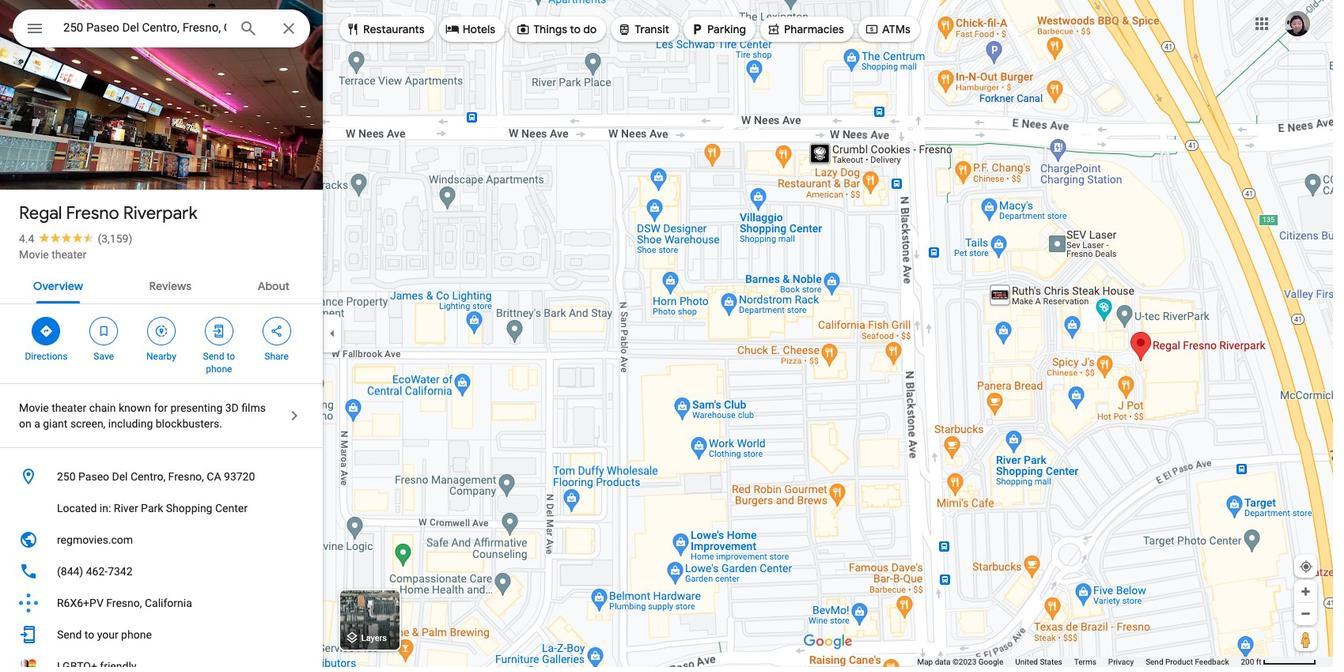 Task type: locate. For each thing, give the bounding box(es) containing it.
1 horizontal spatial send
[[203, 351, 224, 362]]

movie
[[19, 248, 49, 261], [19, 402, 49, 415]]

fresno, down 7342
[[106, 597, 142, 610]]

1 vertical spatial fresno,
[[106, 597, 142, 610]]

2 movie from the top
[[19, 402, 49, 415]]

to for send to your phone
[[85, 629, 94, 642]]


[[212, 323, 226, 340]]

theater inside movie theater chain known for presenting 3d films on a giant screen, including blockbusters.
[[52, 402, 86, 415]]

1,031 photos
[[40, 157, 113, 172]]

restaurants
[[363, 22, 425, 36]]

nearby
[[146, 351, 176, 362]]

 hotels
[[445, 21, 495, 38]]

send
[[203, 351, 224, 362], [57, 629, 82, 642], [1146, 658, 1164, 667]]

in:
[[100, 502, 111, 515]]

on
[[19, 418, 31, 430]]

2 vertical spatial send
[[1146, 658, 1164, 667]]

0 vertical spatial to
[[570, 22, 581, 36]]

tab list inside google maps element
[[0, 266, 323, 304]]

 search field
[[13, 9, 310, 51]]

0 vertical spatial theater
[[52, 248, 86, 261]]

fresno, inside 250 paseo del centro, fresno, ca 93720 button
[[168, 471, 204, 483]]

to inside send to phone
[[227, 351, 235, 362]]

center
[[215, 502, 248, 515]]

to inside button
[[85, 629, 94, 642]]

hotels
[[463, 22, 495, 36]]

to
[[570, 22, 581, 36], [227, 351, 235, 362], [85, 629, 94, 642]]

california
[[145, 597, 192, 610]]

2 vertical spatial to
[[85, 629, 94, 642]]

movie inside movie theater chain known for presenting 3d films on a giant screen, including blockbusters.
[[19, 402, 49, 415]]

tab list containing overview
[[0, 266, 323, 304]]

0 horizontal spatial phone
[[121, 629, 152, 642]]

footer
[[917, 658, 1241, 668]]

1 vertical spatial send
[[57, 629, 82, 642]]

photos
[[74, 157, 113, 172]]

do
[[583, 22, 597, 36]]

fresno
[[66, 203, 119, 225]]

theater down 4.4 stars image
[[52, 248, 86, 261]]

3d
[[225, 402, 239, 415]]

phone inside the send to your phone button
[[121, 629, 152, 642]]

1 horizontal spatial fresno,
[[168, 471, 204, 483]]

1 vertical spatial theater
[[52, 402, 86, 415]]

0 horizontal spatial send
[[57, 629, 82, 642]]

about button
[[245, 266, 302, 304]]

r6x6+pv fresno, california
[[57, 597, 192, 610]]

movie theater chain known for presenting 3d films on a giant screen, including blockbusters. button
[[0, 385, 323, 448]]

0 vertical spatial movie
[[19, 248, 49, 261]]

1 vertical spatial to
[[227, 351, 235, 362]]

footer containing map data ©2023 google
[[917, 658, 1241, 668]]

0 horizontal spatial to
[[85, 629, 94, 642]]

send to your phone
[[57, 629, 152, 642]]

None field
[[63, 18, 226, 37]]

known
[[119, 402, 151, 415]]

1 movie from the top
[[19, 248, 49, 261]]

regal
[[19, 203, 62, 225]]

zoom out image
[[1300, 608, 1312, 620]]

(844)
[[57, 566, 83, 578]]

ft
[[1256, 658, 1262, 667]]

your
[[97, 629, 118, 642]]

(844) 462-7342 button
[[0, 556, 323, 588]]

send down 
[[203, 351, 224, 362]]

paseo
[[78, 471, 109, 483]]

shopping
[[166, 502, 212, 515]]

phone down 
[[206, 364, 232, 375]]

2 horizontal spatial to
[[570, 22, 581, 36]]

to left share
[[227, 351, 235, 362]]

0 vertical spatial send
[[203, 351, 224, 362]]

phone inside send to phone
[[206, 364, 232, 375]]

information for regal fresno riverpark region
[[0, 461, 323, 668]]

1 horizontal spatial phone
[[206, 364, 232, 375]]

1 vertical spatial movie
[[19, 402, 49, 415]]

send inside button
[[1146, 658, 1164, 667]]

0 vertical spatial phone
[[206, 364, 232, 375]]

send down r6x6+pv at left
[[57, 629, 82, 642]]


[[97, 323, 111, 340]]

(3,159)
[[98, 233, 132, 245]]

theater for movie theater chain known for presenting 3d films on a giant screen, including blockbusters.
[[52, 402, 86, 415]]

united
[[1015, 658, 1038, 667]]

google maps element
[[0, 0, 1333, 668]]

giant
[[43, 418, 68, 430]]

1 vertical spatial phone
[[121, 629, 152, 642]]

fresno, left the ca
[[168, 471, 204, 483]]

overview button
[[20, 266, 96, 304]]

things
[[533, 22, 567, 36]]

fresno,
[[168, 471, 204, 483], [106, 597, 142, 610]]

fresno, inside r6x6+pv fresno, california 'button'
[[106, 597, 142, 610]]

a
[[34, 418, 40, 430]]

tab list
[[0, 266, 323, 304]]

to left your
[[85, 629, 94, 642]]

park
[[141, 502, 163, 515]]

product
[[1166, 658, 1193, 667]]

send left product
[[1146, 658, 1164, 667]]

save
[[94, 351, 114, 362]]

send inside send to phone
[[203, 351, 224, 362]]

to inside  things to do
[[570, 22, 581, 36]]

2 theater from the top
[[52, 402, 86, 415]]

send inside button
[[57, 629, 82, 642]]

theater up giant
[[52, 402, 86, 415]]

movie down 4.4
[[19, 248, 49, 261]]


[[445, 21, 459, 38]]

movie theater button
[[19, 247, 86, 263]]

1 theater from the top
[[52, 248, 86, 261]]

for
[[154, 402, 168, 415]]

 atms
[[865, 21, 911, 38]]

send to your phone button
[[0, 620, 323, 651]]

parking
[[707, 22, 746, 36]]

chain
[[89, 402, 116, 415]]

movie theater
[[19, 248, 86, 261]]

movie up a
[[19, 402, 49, 415]]

250
[[57, 471, 76, 483]]

send product feedback button
[[1146, 658, 1229, 668]]

theater for movie theater
[[52, 248, 86, 261]]

0 vertical spatial fresno,
[[168, 471, 204, 483]]

to left do
[[570, 22, 581, 36]]

2 horizontal spatial send
[[1146, 658, 1164, 667]]

phone right your
[[121, 629, 152, 642]]


[[865, 21, 879, 38]]

collapse side panel image
[[324, 325, 341, 343]]

©2023
[[953, 658, 977, 667]]

map
[[917, 658, 933, 667]]

show your location image
[[1299, 560, 1314, 574]]

0 horizontal spatial fresno,
[[106, 597, 142, 610]]

zoom in image
[[1300, 586, 1312, 598]]

1 horizontal spatial to
[[227, 351, 235, 362]]

united states
[[1015, 658, 1062, 667]]

centro,
[[131, 471, 165, 483]]

blockbusters.
[[156, 418, 222, 430]]

phone
[[206, 364, 232, 375], [121, 629, 152, 642]]


[[154, 323, 169, 340]]

4.4
[[19, 233, 34, 245]]

theater
[[52, 248, 86, 261], [52, 402, 86, 415]]

films
[[242, 402, 266, 415]]



Task type: describe. For each thing, give the bounding box(es) containing it.

[[269, 323, 284, 340]]

250 Paseo Del Centro, Fresno, CA 93720 field
[[13, 9, 310, 47]]

200 ft button
[[1241, 658, 1317, 667]]


[[617, 21, 632, 38]]

directions
[[25, 351, 68, 362]]

250 paseo del centro, fresno, ca 93720
[[57, 471, 255, 483]]

send for send to your phone
[[57, 629, 82, 642]]

located in: river park shopping center
[[57, 502, 248, 515]]

4.4 stars image
[[34, 233, 98, 243]]

show street view coverage image
[[1295, 628, 1317, 652]]

462-
[[86, 566, 108, 578]]

regal fresno riverpark main content
[[0, 0, 323, 668]]

overview
[[33, 279, 83, 294]]


[[767, 21, 781, 38]]

riverpark
[[123, 203, 197, 225]]

privacy
[[1108, 658, 1134, 667]]

ca
[[207, 471, 221, 483]]


[[690, 21, 704, 38]]

footer inside google maps element
[[917, 658, 1241, 668]]

map data ©2023 google
[[917, 658, 1004, 667]]

 transit
[[617, 21, 669, 38]]

250 paseo del centro, fresno, ca 93720 button
[[0, 461, 323, 493]]

 parking
[[690, 21, 746, 38]]

200
[[1241, 658, 1254, 667]]

google account: michele murakami  
(michele.murakami@adept.ai) image
[[1285, 11, 1310, 36]]

 restaurants
[[346, 21, 425, 38]]

atms
[[882, 22, 911, 36]]

located in: river park shopping center button
[[0, 493, 323, 525]]

1,031 photos button
[[12, 150, 120, 178]]

layers
[[361, 634, 387, 644]]

7342
[[108, 566, 133, 578]]

google
[[979, 658, 1004, 667]]

share
[[265, 351, 289, 362]]

transit
[[635, 22, 669, 36]]

including
[[108, 418, 153, 430]]

none field inside 250 paseo del centro, fresno, ca 93720 field
[[63, 18, 226, 37]]

send for send to phone
[[203, 351, 224, 362]]

reviews
[[149, 279, 192, 294]]

r6x6+pv
[[57, 597, 103, 610]]

send to phone
[[203, 351, 235, 375]]

terms button
[[1074, 658, 1097, 668]]

located
[[57, 502, 97, 515]]


[[25, 17, 44, 40]]

regmovies.com
[[57, 534, 133, 547]]


[[39, 323, 53, 340]]

actions for regal fresno riverpark region
[[0, 305, 323, 384]]

1,031
[[40, 157, 71, 172]]

 things to do
[[516, 21, 597, 38]]

200 ft
[[1241, 658, 1262, 667]]

del
[[112, 471, 128, 483]]

 pharmacies
[[767, 21, 844, 38]]

send for send product feedback
[[1146, 658, 1164, 667]]

to for send to phone
[[227, 351, 235, 362]]


[[346, 21, 360, 38]]

movie for movie theater chain known for presenting 3d films on a giant screen, including blockbusters.
[[19, 402, 49, 415]]

regmovies.com link
[[0, 525, 323, 556]]

photo of regal fresno riverpark image
[[0, 0, 323, 216]]

movie for movie theater
[[19, 248, 49, 261]]

93720
[[224, 471, 255, 483]]

about
[[258, 279, 290, 294]]

screen,
[[70, 418, 106, 430]]

3,159 reviews element
[[98, 233, 132, 245]]

river
[[114, 502, 138, 515]]

presenting
[[170, 402, 223, 415]]

regal fresno riverpark
[[19, 203, 197, 225]]

reviews button
[[137, 266, 204, 304]]

r6x6+pv fresno, california button
[[0, 588, 323, 620]]

send product feedback
[[1146, 658, 1229, 667]]

united states button
[[1015, 658, 1062, 668]]

 button
[[13, 9, 57, 51]]

feedback
[[1195, 658, 1229, 667]]

pharmacies
[[784, 22, 844, 36]]

terms
[[1074, 658, 1097, 667]]

privacy button
[[1108, 658, 1134, 668]]

states
[[1040, 658, 1062, 667]]



Task type: vqa. For each thing, say whether or not it's contained in the screenshot.
third "Add" from the bottom of the The 6 Metrotech Center main content
no



